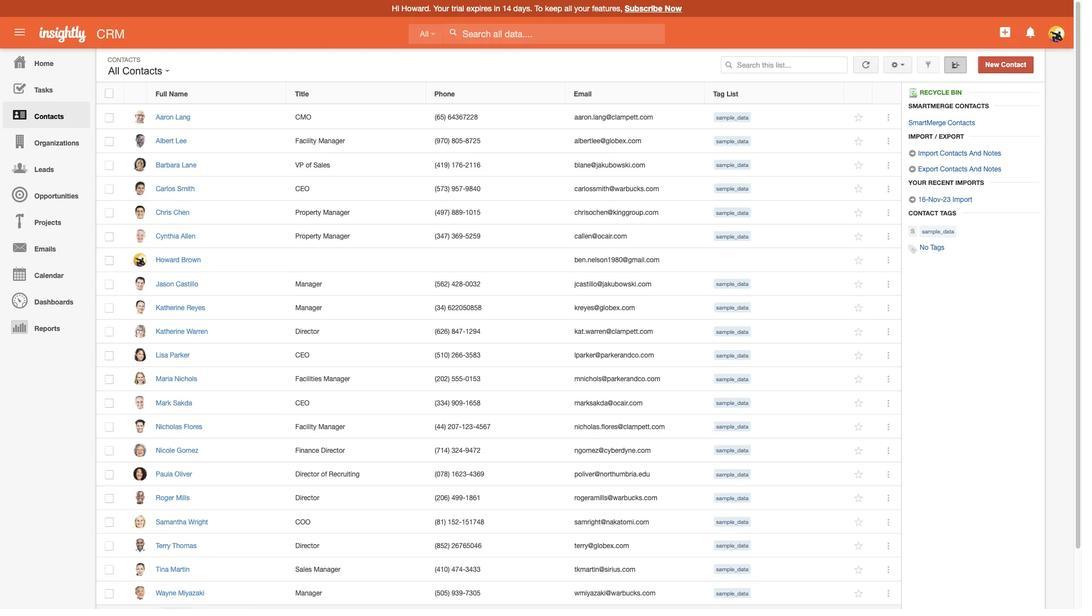 Task type: describe. For each thing, give the bounding box(es) containing it.
trial
[[452, 4, 465, 13]]

row containing samantha wright
[[96, 510, 902, 534]]

tasks link
[[3, 75, 90, 102]]

smartmerge for smartmerge contacts
[[909, 102, 954, 109]]

howard.
[[402, 4, 431, 13]]

sakda
[[173, 399, 192, 407]]

poliver@northumbria.edu
[[575, 470, 650, 478]]

sample_data for aaron.lang@clampett.com
[[717, 114, 749, 120]]

smartmerge contacts
[[909, 102, 990, 109]]

albert lee link
[[156, 137, 192, 145]]

5259
[[466, 232, 481, 240]]

katherine reyes
[[156, 303, 205, 311]]

manager for (497)
[[323, 208, 350, 216]]

subscribe now link
[[625, 4, 682, 13]]

jason castillo link
[[156, 280, 204, 288]]

0 horizontal spatial your
[[434, 4, 449, 13]]

tkmartin@sirius.com
[[575, 565, 636, 573]]

callen@ocair.com cell
[[566, 224, 706, 248]]

row containing albert lee
[[96, 129, 902, 153]]

row containing barbara lane
[[96, 153, 902, 177]]

follow image for samright@nakatomi.com
[[854, 517, 865, 528]]

manager cell for (34)
[[287, 296, 426, 320]]

manager for (347)
[[323, 232, 350, 240]]

mnichols@parkerandco.com cell
[[566, 367, 706, 391]]

jcastillo@jakubowski.com cell
[[566, 272, 706, 296]]

(970) 805-8725 cell
[[426, 129, 566, 153]]

row containing terry thomas
[[96, 534, 902, 558]]

reyes
[[187, 303, 205, 311]]

1294
[[466, 327, 481, 335]]

director cell for (626)
[[287, 320, 426, 343]]

mark sakda link
[[156, 399, 198, 407]]

follow image for tkmartin@sirius.com
[[854, 564, 865, 575]]

sales inside 'cell'
[[314, 161, 330, 169]]

blane@jakubowski.com cell
[[566, 153, 706, 177]]

(419) 176-2116 cell
[[426, 153, 566, 177]]

facilities manager cell
[[287, 367, 426, 391]]

albertlee@globex.com cell
[[566, 129, 706, 153]]

nov-
[[929, 195, 944, 203]]

3583
[[466, 351, 481, 359]]

facility for flores
[[296, 422, 317, 430]]

ceo for smith
[[296, 184, 310, 192]]

row containing katherine warren
[[96, 320, 902, 343]]

kat.warren@clampett.com
[[575, 327, 654, 335]]

sample_data for wmiyazaki@warbucks.com
[[717, 590, 749, 596]]

Search this list... text field
[[721, 56, 848, 73]]

all contacts
[[108, 65, 165, 77]]

of for vp
[[306, 161, 312, 169]]

2 vertical spatial import
[[953, 195, 973, 203]]

now
[[665, 4, 682, 13]]

row containing tina martin
[[96, 558, 902, 581]]

sample_data for lparker@parkerandco.com
[[717, 352, 749, 358]]

finance director cell
[[287, 439, 426, 462]]

oliver
[[175, 470, 192, 478]]

sample_data for nicholas.flores@clampett.com
[[717, 423, 749, 430]]

499-
[[452, 494, 466, 502]]

coo cell
[[287, 510, 426, 534]]

s
[[911, 228, 915, 235]]

howard brown link
[[156, 256, 207, 264]]

(510) 266-3583 cell
[[426, 343, 566, 367]]

show list view filters image
[[925, 61, 933, 69]]

(410) 474-3433
[[435, 565, 481, 573]]

row containing cynthia allen
[[96, 224, 902, 248]]

white image
[[449, 28, 457, 36]]

email
[[574, 90, 592, 98]]

909-
[[452, 399, 466, 407]]

follow image for jcastillo@jakubowski.com
[[854, 279, 865, 290]]

row containing katherine reyes
[[96, 296, 902, 320]]

list
[[727, 90, 739, 98]]

director of recruiting cell
[[287, 462, 426, 486]]

(626) 847-1294 cell
[[426, 320, 566, 343]]

sample_data for poliver@northumbria.edu
[[717, 471, 749, 477]]

1 horizontal spatial your
[[909, 179, 927, 186]]

1015
[[466, 208, 481, 216]]

sample_data link
[[920, 226, 957, 237]]

brown
[[181, 256, 201, 264]]

kreyes@globex.com cell
[[566, 296, 706, 320]]

follow image for poliver@northumbria.edu
[[854, 469, 865, 480]]

follow image for chrisochen@kinggroup.com
[[854, 207, 865, 218]]

(562) 428-0032 cell
[[426, 272, 566, 296]]

sample_data for ngomez@cyberdyne.com
[[717, 447, 749, 454]]

poliver@northumbria.edu cell
[[566, 462, 706, 486]]

1658
[[466, 399, 481, 407]]

(573) 957-9840
[[435, 184, 481, 192]]

follow image for wmiyazaki@warbucks.com
[[854, 588, 865, 599]]

flores
[[184, 422, 202, 430]]

row containing paula oliver
[[96, 462, 902, 486]]

new contact link
[[979, 56, 1034, 73]]

search image
[[725, 61, 733, 69]]

(852) 26765046
[[435, 541, 482, 549]]

row containing roger mills
[[96, 486, 902, 510]]

889-
[[452, 208, 466, 216]]

sample_data for marksakda@ocair.com
[[717, 399, 749, 406]]

(714) 324-9472
[[435, 446, 481, 454]]

contacts inside 'link'
[[34, 112, 64, 120]]

director cell for (206)
[[287, 486, 426, 510]]

manager cell for (505)
[[287, 581, 426, 605]]

circle arrow right image
[[909, 196, 917, 204]]

1861
[[466, 494, 481, 502]]

nicholas
[[156, 422, 182, 430]]

smartmerge for smartmerge contacts
[[909, 118, 946, 126]]

3 cell from the left
[[706, 248, 845, 272]]

lane
[[182, 161, 197, 169]]

rogeramills@warbucks.com
[[575, 494, 658, 502]]

sample_data for kat.warren@clampett.com
[[717, 328, 749, 335]]

(202) 555-0153
[[435, 375, 481, 383]]

sales manager
[[296, 565, 341, 573]]

your recent imports
[[909, 179, 985, 186]]

facility manager cell for (970)
[[287, 129, 426, 153]]

Search all data.... text field
[[443, 24, 665, 44]]

samright@nakatomi.com cell
[[566, 510, 706, 534]]

notifications image
[[1024, 25, 1038, 39]]

terry
[[156, 541, 171, 549]]

tag
[[714, 90, 725, 98]]

in
[[494, 4, 500, 13]]

805-
[[452, 137, 466, 145]]

cynthia
[[156, 232, 179, 240]]

(347)
[[435, 232, 450, 240]]

cmo
[[296, 113, 311, 121]]

of for director
[[321, 470, 327, 478]]

aaron lang link
[[156, 113, 196, 121]]

939-
[[452, 589, 466, 597]]

(714)
[[435, 446, 450, 454]]

row containing wayne miyazaki
[[96, 581, 902, 605]]

manager for (410)
[[314, 565, 341, 573]]

row containing mark sakda
[[96, 391, 902, 415]]

chrisochen@kinggroup.com cell
[[566, 201, 706, 224]]

lisa
[[156, 351, 168, 359]]

sample_data for samright@nakatomi.com
[[717, 518, 749, 525]]

samantha wright
[[156, 518, 208, 525]]

expires
[[467, 4, 492, 13]]

(573) 957-9840 cell
[[426, 177, 566, 201]]

projects link
[[3, 208, 90, 234]]

row containing lisa parker
[[96, 343, 902, 367]]

sample_data for albertlee@globex.com
[[717, 138, 749, 144]]

features,
[[592, 4, 623, 13]]

16-nov-23 import
[[917, 195, 973, 203]]

leads
[[34, 165, 54, 173]]

64367228
[[448, 113, 478, 121]]

follow image for marksakda@ocair.com
[[854, 398, 865, 409]]

contacts up all contacts
[[108, 56, 140, 63]]

mills
[[176, 494, 190, 502]]

row containing nicholas flores
[[96, 415, 902, 439]]

days.
[[514, 4, 533, 13]]

circle arrow left image
[[909, 165, 917, 173]]

4369
[[469, 470, 485, 478]]

opportunities link
[[3, 181, 90, 208]]

nicole gomez
[[156, 446, 198, 454]]

property manager for (497)
[[296, 208, 350, 216]]

(81) 152-151748 cell
[[426, 510, 566, 534]]

contacts for smartmerge contacts
[[948, 118, 976, 126]]

and for export contacts and notes
[[970, 165, 982, 173]]

2 cell from the left
[[426, 248, 566, 272]]

phone
[[435, 90, 455, 98]]

(334) 909-1658 cell
[[426, 391, 566, 415]]

bin
[[952, 89, 962, 96]]

maria nichols link
[[156, 375, 203, 383]]

notes for import contacts and notes
[[984, 149, 1002, 157]]

terry thomas link
[[156, 541, 202, 549]]

ceo cell for (573)
[[287, 177, 426, 201]]

sample_data for rogeramills@warbucks.com
[[717, 495, 749, 501]]

(497) 889-1015 cell
[[426, 201, 566, 224]]

follow image for nicholas.flores@clampett.com
[[854, 422, 865, 432]]

katherine for katherine warren
[[156, 327, 185, 335]]

sample_data inside sample_data link
[[923, 228, 955, 235]]

follow image for rogeramills@warbucks.com
[[854, 493, 865, 504]]

carlos
[[156, 184, 175, 192]]

row containing carlos smith
[[96, 177, 902, 201]]

gomez
[[177, 446, 198, 454]]

lparker@parkerandco.com cell
[[566, 343, 706, 367]]

(573)
[[435, 184, 450, 192]]

paula
[[156, 470, 173, 478]]

cog image
[[891, 61, 899, 69]]

(970)
[[435, 137, 450, 145]]

director cell for (852)
[[287, 534, 426, 558]]

miyazaki
[[178, 589, 205, 597]]

sample_data for chrisochen@kinggroup.com
[[717, 209, 749, 216]]

projects
[[34, 218, 61, 226]]

(34)
[[435, 303, 446, 311]]

474-
[[452, 565, 466, 573]]



Task type: vqa. For each thing, say whether or not it's contained in the screenshot.


Task type: locate. For each thing, give the bounding box(es) containing it.
row group
[[96, 105, 902, 605]]

1 vertical spatial your
[[909, 179, 927, 186]]

0 horizontal spatial contact
[[909, 209, 939, 217]]

katherine warren link
[[156, 327, 214, 335]]

(410) 474-3433 cell
[[426, 558, 566, 581]]

refresh list image
[[861, 61, 872, 69]]

1 vertical spatial all
[[108, 65, 120, 77]]

21 row from the top
[[96, 558, 902, 581]]

facility manager cell
[[287, 129, 426, 153], [287, 415, 426, 439]]

property for allen
[[296, 232, 321, 240]]

2 ceo from the top
[[296, 351, 310, 359]]

7 follow image from the top
[[854, 279, 865, 290]]

7 row from the top
[[96, 224, 902, 248]]

1 horizontal spatial all
[[420, 30, 429, 38]]

facility manager up vp of sales
[[296, 137, 345, 145]]

navigation containing home
[[0, 48, 90, 340]]

contacts for export contacts and notes
[[941, 165, 968, 173]]

and for import contacts and notes
[[970, 149, 982, 157]]

0 horizontal spatial all
[[108, 65, 120, 77]]

1 vertical spatial property
[[296, 232, 321, 240]]

2 facility from the top
[[296, 422, 317, 430]]

1 cell from the left
[[287, 248, 426, 272]]

crm
[[97, 27, 125, 41]]

wayne miyazaki
[[156, 589, 205, 597]]

row containing jason castillo
[[96, 272, 902, 296]]

18 row from the top
[[96, 486, 902, 510]]

0 vertical spatial sales
[[314, 161, 330, 169]]

(510) 266-3583
[[435, 351, 481, 359]]

vp of sales cell
[[287, 153, 426, 177]]

director cell
[[287, 320, 426, 343], [287, 486, 426, 510], [287, 534, 426, 558]]

your left trial
[[434, 4, 449, 13]]

2 katherine from the top
[[156, 327, 185, 335]]

facility for lee
[[296, 137, 317, 145]]

5 follow image from the top
[[854, 231, 865, 242]]

0 vertical spatial and
[[970, 149, 982, 157]]

maria
[[156, 375, 173, 383]]

sample_data for carlossmith@warbucks.com
[[717, 185, 749, 192]]

aaron lang
[[156, 113, 191, 121]]

contacts for import contacts and notes
[[941, 149, 968, 157]]

facility manager up finance director
[[296, 422, 345, 430]]

1 property from the top
[[296, 208, 321, 216]]

1 row from the top
[[96, 83, 901, 104]]

ceo cell for (334)
[[287, 391, 426, 415]]

director up 'coo'
[[296, 494, 319, 502]]

import for import contacts and notes
[[919, 149, 939, 157]]

0 vertical spatial director cell
[[287, 320, 426, 343]]

cell
[[287, 248, 426, 272], [426, 248, 566, 272], [706, 248, 845, 272]]

2 vertical spatial ceo cell
[[287, 391, 426, 415]]

4 row from the top
[[96, 153, 902, 177]]

2 facility manager cell from the top
[[287, 415, 426, 439]]

recent
[[929, 179, 954, 186]]

of left recruiting
[[321, 470, 327, 478]]

1 facility from the top
[[296, 137, 317, 145]]

3 row from the top
[[96, 129, 902, 153]]

castillo
[[176, 280, 198, 288]]

no tags
[[920, 243, 945, 251]]

follow image for lparker@parkerandco.com
[[854, 350, 865, 361]]

property manager for (347)
[[296, 232, 350, 240]]

(202)
[[435, 375, 450, 383]]

tags
[[931, 243, 945, 251]]

(562)
[[435, 280, 450, 288]]

sales right vp
[[314, 161, 330, 169]]

ngomez@cyberdyne.com cell
[[566, 439, 706, 462]]

facility manager cell for (44)
[[287, 415, 426, 439]]

albertlee@globex.com
[[575, 137, 642, 145]]

0 horizontal spatial export
[[919, 165, 939, 173]]

terry@globex.com cell
[[566, 534, 706, 558]]

1 katherine from the top
[[156, 303, 185, 311]]

1 director cell from the top
[[287, 320, 426, 343]]

facility up the finance at the left bottom of page
[[296, 422, 317, 430]]

ceo for sakda
[[296, 399, 310, 407]]

of inside 'cell'
[[306, 161, 312, 169]]

1 notes from the top
[[984, 149, 1002, 157]]

1 vertical spatial of
[[321, 470, 327, 478]]

0 vertical spatial property
[[296, 208, 321, 216]]

12 row from the top
[[96, 343, 902, 367]]

(970) 805-8725
[[435, 137, 481, 145]]

1 facility manager from the top
[[296, 137, 345, 145]]

facilities manager
[[296, 375, 350, 383]]

roger mills link
[[156, 494, 195, 502]]

10 follow image from the top
[[854, 493, 865, 504]]

parker
[[170, 351, 190, 359]]

marksakda@ocair.com
[[575, 399, 643, 407]]

0 vertical spatial facility manager
[[296, 137, 345, 145]]

director cell down recruiting
[[287, 486, 426, 510]]

vp of sales
[[296, 161, 330, 169]]

sample_data for tkmartin@sirius.com
[[717, 566, 749, 573]]

export right circle arrow left image
[[919, 165, 939, 173]]

export contacts and notes
[[917, 165, 1002, 173]]

director down 'coo'
[[296, 541, 319, 549]]

all for all contacts
[[108, 65, 120, 77]]

contacts down import contacts and notes link on the top of the page
[[941, 165, 968, 173]]

2 manager cell from the top
[[287, 296, 426, 320]]

0 vertical spatial property manager
[[296, 208, 350, 216]]

katherine for katherine reyes
[[156, 303, 185, 311]]

ceo cell down vp of sales
[[287, 177, 426, 201]]

follow image for kat.warren@clampett.com
[[854, 326, 865, 337]]

import
[[909, 133, 934, 140], [919, 149, 939, 157], [953, 195, 973, 203]]

9840
[[466, 184, 481, 192]]

(562) 428-0032
[[435, 280, 481, 288]]

sales down 'coo'
[[296, 565, 312, 573]]

facility down cmo
[[296, 137, 317, 145]]

notes for export contacts and notes
[[984, 165, 1002, 173]]

row containing howard brown
[[96, 248, 902, 272]]

facility manager for (970)
[[296, 137, 345, 145]]

chris
[[156, 208, 172, 216]]

3 director cell from the top
[[287, 534, 426, 558]]

6 follow image from the top
[[854, 445, 865, 456]]

3 manager cell from the top
[[287, 581, 426, 605]]

recycle
[[920, 89, 950, 96]]

and up imports on the top right of the page
[[970, 165, 982, 173]]

import for import / export
[[909, 133, 934, 140]]

full
[[156, 90, 167, 98]]

notes inside import contacts and notes link
[[984, 149, 1002, 157]]

0 horizontal spatial sales
[[296, 565, 312, 573]]

1 vertical spatial smartmerge
[[909, 118, 946, 126]]

11 row from the top
[[96, 320, 902, 343]]

1 horizontal spatial export
[[939, 133, 965, 140]]

0 horizontal spatial of
[[306, 161, 312, 169]]

(505) 939-7305 cell
[[426, 581, 566, 605]]

to
[[535, 4, 543, 13]]

(65) 64367228 cell
[[426, 105, 566, 129]]

(334) 909-1658
[[435, 399, 481, 407]]

follow image for terry@globex.com
[[854, 541, 865, 551]]

facility manager cell up finance director
[[287, 415, 426, 439]]

of inside cell
[[321, 470, 327, 478]]

(206) 499-1861 cell
[[426, 486, 566, 510]]

manager for (970)
[[319, 137, 345, 145]]

1 vertical spatial contact
[[909, 209, 939, 217]]

sample_data for kreyes@globex.com
[[717, 304, 749, 311]]

row group containing aaron lang
[[96, 105, 902, 605]]

1 horizontal spatial of
[[321, 470, 327, 478]]

navigation
[[0, 48, 90, 340]]

20 row from the top
[[96, 534, 902, 558]]

1 smartmerge from the top
[[909, 102, 954, 109]]

ceo down vp
[[296, 184, 310, 192]]

1 property manager cell from the top
[[287, 201, 426, 224]]

manager inside cell
[[314, 565, 341, 573]]

957-
[[452, 184, 466, 192]]

(419) 176-2116
[[435, 161, 481, 169]]

12 follow image from the top
[[854, 564, 865, 575]]

follow image for carlossmith@warbucks.com
[[854, 184, 865, 194]]

recycle bin
[[920, 89, 962, 96]]

of right vp
[[306, 161, 312, 169]]

albert lee
[[156, 137, 187, 145]]

sales inside cell
[[296, 565, 312, 573]]

contact down 16-
[[909, 209, 939, 217]]

follow image
[[854, 160, 865, 171], [854, 303, 865, 313], [854, 374, 865, 385], [854, 398, 865, 409], [854, 422, 865, 432], [854, 445, 865, 456], [854, 469, 865, 480], [854, 517, 865, 528]]

8 row from the top
[[96, 248, 902, 272]]

2 facility manager from the top
[[296, 422, 345, 430]]

2 director cell from the top
[[287, 486, 426, 510]]

7305
[[466, 589, 481, 597]]

1 horizontal spatial contact
[[1002, 61, 1027, 69]]

1 vertical spatial ceo cell
[[287, 343, 426, 367]]

(626)
[[435, 327, 450, 335]]

lparker@parkerandco.com
[[575, 351, 654, 359]]

(510)
[[435, 351, 450, 359]]

4 follow image from the top
[[854, 207, 865, 218]]

(44) 207-123-4567 cell
[[426, 415, 566, 439]]

4 follow image from the top
[[854, 398, 865, 409]]

1 vertical spatial facility manager
[[296, 422, 345, 430]]

all down crm on the top left of the page
[[108, 65, 120, 77]]

director for thomas
[[296, 541, 319, 549]]

your down circle arrow left image
[[909, 179, 927, 186]]

sample_data for jcastillo@jakubowski.com
[[717, 280, 749, 287]]

nicole
[[156, 446, 175, 454]]

ben.nelson1980@gmail.com
[[575, 256, 660, 264]]

0 vertical spatial facility manager cell
[[287, 129, 426, 153]]

facility manager for (44)
[[296, 422, 345, 430]]

director cell up facilities manager cell
[[287, 320, 426, 343]]

1 vertical spatial ceo
[[296, 351, 310, 359]]

0 vertical spatial export
[[939, 133, 965, 140]]

property
[[296, 208, 321, 216], [296, 232, 321, 240]]

nichols
[[175, 375, 197, 383]]

wmiyazaki@warbucks.com
[[575, 589, 656, 597]]

imports
[[956, 179, 985, 186]]

row containing nicole gomez
[[96, 439, 902, 462]]

2 ceo cell from the top
[[287, 343, 426, 367]]

aaron.lang@clampett.com cell
[[566, 105, 706, 129]]

smith
[[177, 184, 195, 192]]

finance director
[[296, 446, 345, 454]]

smartmerge contacts
[[909, 118, 976, 126]]

keep
[[545, 4, 563, 13]]

contacts up export contacts and notes link
[[941, 149, 968, 157]]

property manager cell for (347)
[[287, 224, 426, 248]]

sales manager cell
[[287, 558, 426, 581]]

ceo cell
[[287, 177, 426, 201], [287, 343, 426, 367], [287, 391, 426, 415]]

1 horizontal spatial sales
[[314, 161, 330, 169]]

notes up imports on the top right of the page
[[984, 165, 1002, 173]]

3 ceo cell from the top
[[287, 391, 426, 415]]

jcastillo@jakubowski.com
[[575, 280, 652, 288]]

nicholas flores link
[[156, 422, 208, 430]]

contacts for all contacts
[[122, 65, 162, 77]]

ceo cell for (510)
[[287, 343, 426, 367]]

facility manager cell up vp of sales
[[287, 129, 426, 153]]

follow image for callen@ocair.com
[[854, 231, 865, 242]]

10 row from the top
[[96, 296, 902, 320]]

(347) 369-5259
[[435, 232, 481, 240]]

property manager cell
[[287, 201, 426, 224], [287, 224, 426, 248]]

5 row from the top
[[96, 177, 902, 201]]

(44) 207-123-4567
[[435, 422, 491, 430]]

manager for (44)
[[319, 422, 345, 430]]

follow image for kreyes@globex.com
[[854, 303, 865, 313]]

follow image for aaron.lang@clampett.com
[[854, 112, 865, 123]]

contacts up 'full'
[[122, 65, 162, 77]]

katherine
[[156, 303, 185, 311], [156, 327, 185, 335]]

1 vertical spatial notes
[[984, 165, 1002, 173]]

property for chen
[[296, 208, 321, 216]]

director cell up sales manager
[[287, 534, 426, 558]]

1 vertical spatial facility
[[296, 422, 317, 430]]

carlos smith
[[156, 184, 195, 192]]

3 follow image from the top
[[854, 184, 865, 194]]

0 vertical spatial your
[[434, 4, 449, 13]]

mnichols@parkerandco.com
[[575, 375, 661, 383]]

martin
[[171, 565, 190, 573]]

tina martin link
[[156, 565, 195, 573]]

ceo for parker
[[296, 351, 310, 359]]

0 vertical spatial smartmerge
[[909, 102, 954, 109]]

title
[[295, 90, 309, 98]]

barbara lane
[[156, 161, 197, 169]]

and up export contacts and notes
[[970, 149, 982, 157]]

1 vertical spatial and
[[970, 165, 982, 173]]

contact tags
[[909, 209, 957, 217]]

1 vertical spatial facility manager cell
[[287, 415, 426, 439]]

(078) 1623-4369
[[435, 470, 485, 478]]

0 vertical spatial of
[[306, 161, 312, 169]]

1 vertical spatial export
[[919, 165, 939, 173]]

14 row from the top
[[96, 391, 902, 415]]

manager cell for (562)
[[287, 272, 426, 296]]

None checkbox
[[105, 89, 113, 98], [105, 137, 114, 146], [105, 161, 114, 170], [105, 185, 114, 194], [105, 256, 114, 265], [105, 351, 114, 360], [105, 375, 114, 384], [105, 399, 114, 408], [105, 423, 114, 432], [105, 446, 114, 455], [105, 470, 114, 479], [105, 518, 114, 527], [105, 542, 114, 551], [105, 589, 114, 598], [105, 89, 113, 98], [105, 137, 114, 146], [105, 161, 114, 170], [105, 185, 114, 194], [105, 256, 114, 265], [105, 351, 114, 360], [105, 375, 114, 384], [105, 399, 114, 408], [105, 423, 114, 432], [105, 446, 114, 455], [105, 470, 114, 479], [105, 518, 114, 527], [105, 542, 114, 551], [105, 589, 114, 598]]

13 follow image from the top
[[854, 588, 865, 599]]

(078) 1623-4369 cell
[[426, 462, 566, 486]]

cynthia allen
[[156, 232, 196, 240]]

(34) 622050858
[[435, 303, 482, 311]]

import right 23
[[953, 195, 973, 203]]

kat.warren@clampett.com cell
[[566, 320, 706, 343]]

0 vertical spatial all
[[420, 30, 429, 38]]

contacts down contacts
[[948, 118, 976, 126]]

0 vertical spatial ceo
[[296, 184, 310, 192]]

(202) 555-0153 cell
[[426, 367, 566, 391]]

export right / at the top of page
[[939, 133, 965, 140]]

2 notes from the top
[[984, 165, 1002, 173]]

follow image for ben.nelson1980@gmail.com
[[854, 255, 865, 266]]

2 vertical spatial ceo
[[296, 399, 310, 407]]

row containing maria nichols
[[96, 367, 902, 391]]

lisa parker
[[156, 351, 190, 359]]

1 follow image from the top
[[854, 160, 865, 171]]

katherine up the lisa parker
[[156, 327, 185, 335]]

finance
[[296, 446, 319, 454]]

cmo cell
[[287, 105, 426, 129]]

9 follow image from the top
[[854, 350, 865, 361]]

8 follow image from the top
[[854, 326, 865, 337]]

13 row from the top
[[96, 367, 902, 391]]

dashboards link
[[3, 287, 90, 314]]

0 vertical spatial notes
[[984, 149, 1002, 157]]

8 follow image from the top
[[854, 517, 865, 528]]

follow image for mnichols@parkerandco.com
[[854, 374, 865, 385]]

director inside cell
[[321, 446, 345, 454]]

16 row from the top
[[96, 439, 902, 462]]

director for mills
[[296, 494, 319, 502]]

(347) 369-5259 cell
[[426, 224, 566, 248]]

None checkbox
[[105, 113, 114, 122], [105, 208, 114, 217], [105, 232, 114, 241], [105, 280, 114, 289], [105, 304, 114, 313], [105, 327, 114, 336], [105, 494, 114, 503], [105, 565, 114, 574], [105, 113, 114, 122], [105, 208, 114, 217], [105, 232, 114, 241], [105, 280, 114, 289], [105, 304, 114, 313], [105, 327, 114, 336], [105, 494, 114, 503], [105, 565, 114, 574]]

director up director of recruiting
[[321, 446, 345, 454]]

3 follow image from the top
[[854, 374, 865, 385]]

nicholas.flores@clampett.com cell
[[566, 415, 706, 439]]

export contacts and notes link
[[909, 165, 1002, 173]]

2 follow image from the top
[[854, 136, 865, 147]]

import left / at the top of page
[[909, 133, 934, 140]]

ceo cell up facilities manager at left bottom
[[287, 343, 426, 367]]

11 follow image from the top
[[854, 541, 865, 551]]

sample_data for mnichols@parkerandco.com
[[717, 376, 749, 382]]

1 vertical spatial director cell
[[287, 486, 426, 510]]

director inside cell
[[296, 470, 319, 478]]

2 smartmerge from the top
[[909, 118, 946, 126]]

smartmerge up / at the top of page
[[909, 118, 946, 126]]

follow image for ngomez@cyberdyne.com
[[854, 445, 865, 456]]

23
[[944, 195, 951, 203]]

(206) 499-1861
[[435, 494, 481, 502]]

(34) 622050858 cell
[[426, 296, 566, 320]]

lee
[[176, 137, 187, 145]]

0 vertical spatial facility
[[296, 137, 317, 145]]

19 row from the top
[[96, 510, 902, 534]]

1 ceo from the top
[[296, 184, 310, 192]]

1 property manager from the top
[[296, 208, 350, 216]]

2 property manager cell from the top
[[287, 224, 426, 248]]

director up facilities
[[296, 327, 319, 335]]

manager cell
[[287, 272, 426, 296], [287, 296, 426, 320], [287, 581, 426, 605]]

new
[[986, 61, 1000, 69]]

contact right 'new'
[[1002, 61, 1027, 69]]

ben.nelson1980@gmail.com cell
[[566, 248, 706, 272]]

sample_data
[[717, 114, 749, 120], [717, 138, 749, 144], [717, 162, 749, 168], [717, 185, 749, 192], [717, 209, 749, 216], [923, 228, 955, 235], [717, 233, 749, 239], [717, 280, 749, 287], [717, 304, 749, 311], [717, 328, 749, 335], [717, 352, 749, 358], [717, 376, 749, 382], [717, 399, 749, 406], [717, 423, 749, 430], [717, 447, 749, 454], [717, 471, 749, 477], [717, 495, 749, 501], [717, 518, 749, 525], [717, 542, 749, 549], [717, 566, 749, 573], [717, 590, 749, 596]]

marksakda@ocair.com cell
[[566, 391, 706, 415]]

1 vertical spatial property manager
[[296, 232, 350, 240]]

smartmerge down recycle
[[909, 102, 954, 109]]

sample_data for terry@globex.com
[[717, 542, 749, 549]]

0 vertical spatial import
[[909, 133, 934, 140]]

home link
[[3, 48, 90, 75]]

2 property from the top
[[296, 232, 321, 240]]

6 row from the top
[[96, 201, 902, 224]]

5 follow image from the top
[[854, 422, 865, 432]]

0 vertical spatial katherine
[[156, 303, 185, 311]]

wmiyazaki@warbucks.com cell
[[566, 581, 706, 605]]

ceo cell down facilities manager at left bottom
[[287, 391, 426, 415]]

1 ceo cell from the top
[[287, 177, 426, 201]]

7 follow image from the top
[[854, 469, 865, 480]]

manager for (202)
[[324, 375, 350, 383]]

rogeramills@warbucks.com cell
[[566, 486, 706, 510]]

notes inside export contacts and notes link
[[984, 165, 1002, 173]]

2 follow image from the top
[[854, 303, 865, 313]]

carlossmith@warbucks.com cell
[[566, 177, 706, 201]]

266-
[[452, 351, 466, 359]]

follow image for blane@jakubowski.com
[[854, 160, 865, 171]]

2 vertical spatial director cell
[[287, 534, 426, 558]]

(714) 324-9472 cell
[[426, 439, 566, 462]]

ceo up facilities
[[296, 351, 310, 359]]

1 vertical spatial sales
[[296, 565, 312, 573]]

0 vertical spatial contact
[[1002, 61, 1027, 69]]

follow image
[[854, 112, 865, 123], [854, 136, 865, 147], [854, 184, 865, 194], [854, 207, 865, 218], [854, 231, 865, 242], [854, 255, 865, 266], [854, 279, 865, 290], [854, 326, 865, 337], [854, 350, 865, 361], [854, 493, 865, 504], [854, 541, 865, 551], [854, 564, 865, 575], [854, 588, 865, 599]]

(852) 26765046 cell
[[426, 534, 566, 558]]

facilities
[[296, 375, 322, 383]]

row
[[96, 83, 901, 104], [96, 105, 902, 129], [96, 129, 902, 153], [96, 153, 902, 177], [96, 177, 902, 201], [96, 201, 902, 224], [96, 224, 902, 248], [96, 248, 902, 272], [96, 272, 902, 296], [96, 296, 902, 320], [96, 320, 902, 343], [96, 343, 902, 367], [96, 367, 902, 391], [96, 391, 902, 415], [96, 415, 902, 439], [96, 439, 902, 462], [96, 462, 902, 486], [96, 486, 902, 510], [96, 510, 902, 534], [96, 534, 902, 558], [96, 558, 902, 581], [96, 581, 902, 605]]

(410)
[[435, 565, 450, 573]]

director for warren
[[296, 327, 319, 335]]

2 row from the top
[[96, 105, 902, 129]]

2 property manager from the top
[[296, 232, 350, 240]]

6 follow image from the top
[[854, 255, 865, 266]]

(65)
[[435, 113, 446, 121]]

(852)
[[435, 541, 450, 549]]

import right circle arrow right icon
[[919, 149, 939, 157]]

all inside button
[[108, 65, 120, 77]]

1 vertical spatial import
[[919, 149, 939, 157]]

row containing chris chen
[[96, 201, 902, 224]]

property manager cell for (497)
[[287, 201, 426, 224]]

1 manager cell from the top
[[287, 272, 426, 296]]

notes up export contacts and notes
[[984, 149, 1002, 157]]

15 row from the top
[[96, 415, 902, 439]]

jason
[[156, 280, 174, 288]]

1 follow image from the top
[[854, 112, 865, 123]]

circle arrow right image
[[909, 149, 917, 157]]

director down the finance at the left bottom of page
[[296, 470, 319, 478]]

samantha
[[156, 518, 187, 525]]

all for all
[[420, 30, 429, 38]]

1 vertical spatial katherine
[[156, 327, 185, 335]]

3 ceo from the top
[[296, 399, 310, 407]]

lang
[[176, 113, 191, 121]]

row containing aaron lang
[[96, 105, 902, 129]]

22 row from the top
[[96, 581, 902, 605]]

contacts up organizations link in the left top of the page
[[34, 112, 64, 120]]

tkmartin@sirius.com cell
[[566, 558, 706, 581]]

0 vertical spatial ceo cell
[[287, 177, 426, 201]]

17 row from the top
[[96, 462, 902, 486]]

ceo down facilities
[[296, 399, 310, 407]]

contacts inside button
[[122, 65, 162, 77]]

sample_data for callen@ocair.com
[[717, 233, 749, 239]]

row containing full name
[[96, 83, 901, 104]]

show sidebar image
[[952, 61, 960, 69]]

home
[[34, 59, 54, 67]]

katherine down the jason
[[156, 303, 185, 311]]

all down howard.
[[420, 30, 429, 38]]

sample_data for blane@jakubowski.com
[[717, 162, 749, 168]]

1 facility manager cell from the top
[[287, 129, 426, 153]]

9 row from the top
[[96, 272, 902, 296]]

follow image for albertlee@globex.com
[[854, 136, 865, 147]]



